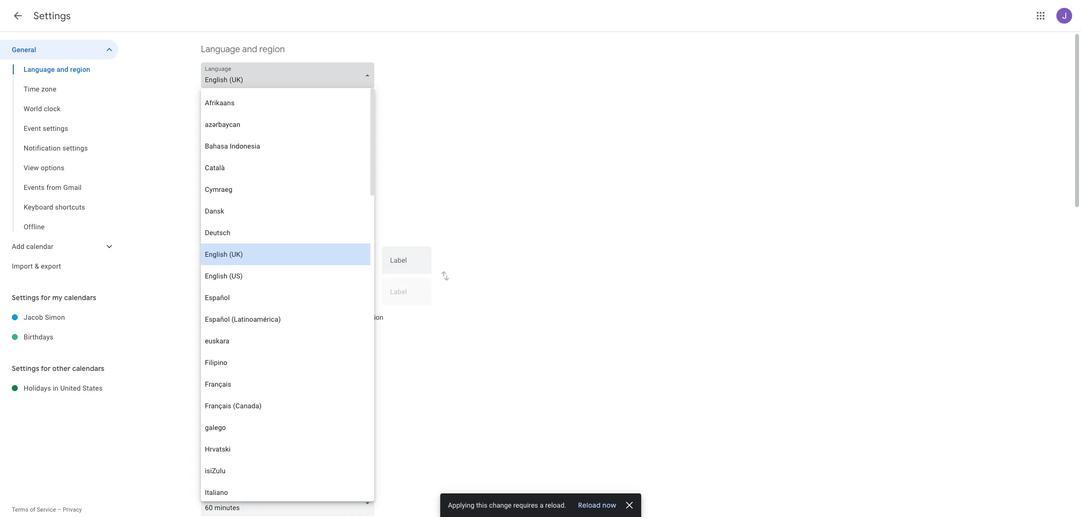 Task type: locate. For each thing, give the bounding box(es) containing it.
clock
[[44, 105, 61, 113], [227, 379, 248, 390], [253, 399, 269, 407]]

add
[[12, 243, 24, 251]]

français (canada)‎ option
[[201, 395, 370, 417]]

across
[[324, 334, 341, 341]]

event
[[24, 125, 41, 132], [201, 472, 223, 484]]

for left other
[[41, 364, 51, 373]]

to right ask
[[229, 314, 235, 322]]

0 vertical spatial region
[[259, 44, 285, 55]]

world
[[24, 105, 42, 113], [201, 379, 225, 390]]

time
[[24, 85, 40, 93], [201, 210, 220, 222]]

zone down general tree item
[[41, 85, 56, 93]]

0 horizontal spatial to
[[229, 314, 235, 322]]

settings heading
[[33, 10, 71, 22]]

&
[[35, 263, 39, 270]]

birthdays
[[24, 333, 53, 341]]

0 vertical spatial language
[[201, 44, 240, 55]]

0 vertical spatial world clock
[[24, 105, 61, 113]]

calendars for settings for my calendars
[[64, 294, 96, 302]]

update
[[237, 314, 258, 322]]

events from gmail
[[24, 184, 82, 192]]

0 vertical spatial my
[[52, 294, 62, 302]]

change
[[489, 502, 512, 510]]

english (us)‎ option
[[201, 265, 370, 287]]

1 vertical spatial clock
[[227, 379, 248, 390]]

language and region
[[201, 44, 285, 55], [24, 66, 90, 73]]

import
[[12, 263, 33, 270]]

1 vertical spatial time
[[296, 314, 309, 322]]

to
[[229, 314, 235, 322], [328, 314, 334, 322]]

1 horizontal spatial to
[[328, 314, 334, 322]]

english (uk)‎ option
[[201, 244, 370, 265]]

time down general at the left top
[[24, 85, 40, 93]]

service
[[37, 507, 56, 514]]

Label for secondary time zone. text field
[[390, 289, 424, 302]]

learn
[[201, 334, 216, 341]]

holidays in united states link
[[24, 379, 118, 398]]

1 vertical spatial region
[[70, 66, 90, 73]]

of
[[30, 507, 35, 514]]

2 for from the top
[[41, 364, 51, 373]]

1 vertical spatial for
[[41, 364, 51, 373]]

0 vertical spatial and
[[242, 44, 257, 55]]

1 vertical spatial calendars
[[72, 364, 104, 373]]

keyboard shortcuts
[[24, 203, 85, 211]]

my up jacob simon tree item
[[52, 294, 62, 302]]

0 vertical spatial time zone
[[24, 85, 56, 93]]

show world clock
[[216, 399, 269, 407]]

zone up works
[[311, 314, 326, 322]]

calendar
[[26, 243, 53, 251]]

zone up display
[[222, 210, 242, 222]]

français option
[[201, 374, 370, 395]]

my right update
[[260, 314, 269, 322]]

settings right "go back" image
[[33, 10, 71, 22]]

2 vertical spatial clock
[[253, 399, 269, 407]]

None field
[[201, 63, 378, 88], [201, 491, 378, 517], [201, 63, 378, 88], [201, 491, 378, 517]]

language inside group
[[24, 66, 55, 73]]

settings for settings for other calendars
[[12, 364, 39, 373]]

a
[[540, 502, 544, 510]]

1 horizontal spatial time
[[201, 210, 220, 222]]

0 horizontal spatial world
[[24, 105, 42, 113]]

zone
[[41, 85, 56, 93], [222, 210, 242, 222], [289, 231, 303, 239], [311, 314, 326, 322]]

0 horizontal spatial time
[[24, 85, 40, 93]]

0 horizontal spatial time zone
[[24, 85, 56, 93]]

states
[[82, 385, 103, 393]]

tree
[[0, 40, 118, 276]]

and
[[242, 44, 257, 55], [57, 66, 68, 73]]

settings
[[33, 10, 71, 22], [12, 294, 39, 302], [12, 364, 39, 373]]

0 vertical spatial calendars
[[64, 294, 96, 302]]

reload now
[[578, 501, 616, 510]]

zone inside group
[[41, 85, 56, 93]]

calendars up jacob simon tree item
[[64, 294, 96, 302]]

0 horizontal spatial event settings
[[24, 125, 68, 132]]

import & export
[[12, 263, 61, 270]]

español option
[[201, 287, 370, 309]]

settings for settings for my calendars
[[12, 294, 39, 302]]

1 horizontal spatial time zone
[[201, 210, 242, 222]]

now
[[602, 501, 616, 510]]

0 horizontal spatial language and region
[[24, 66, 90, 73]]

go back image
[[12, 10, 24, 22]]

0 vertical spatial clock
[[44, 105, 61, 113]]

show
[[216, 399, 233, 407]]

1 horizontal spatial world
[[201, 379, 225, 390]]

privacy
[[63, 507, 82, 514]]

language list box
[[201, 88, 370, 518]]

settings up "holidays"
[[12, 364, 39, 373]]

time zone
[[24, 85, 56, 93], [201, 210, 242, 222]]

0 horizontal spatial event
[[24, 125, 41, 132]]

dansk option
[[201, 200, 370, 222]]

reload
[[578, 501, 601, 510]]

gmail
[[63, 184, 82, 192]]

learn more about how google calendar works across
[[201, 334, 343, 341]]

world up notification
[[24, 105, 42, 113]]

0 vertical spatial time
[[24, 85, 40, 93]]

calendars up states
[[72, 364, 104, 373]]

events
[[24, 184, 45, 192]]

1 horizontal spatial and
[[242, 44, 257, 55]]

options
[[41, 164, 64, 172]]

1 vertical spatial event settings
[[201, 472, 257, 484]]

0 vertical spatial for
[[41, 294, 51, 302]]

català option
[[201, 157, 370, 179]]

this
[[476, 502, 487, 510]]

to left the current
[[328, 314, 334, 322]]

world clock up notification
[[24, 105, 61, 113]]

group
[[0, 60, 118, 237]]

0 vertical spatial event settings
[[24, 125, 68, 132]]

zone up english (uk)‎ option
[[289, 231, 303, 239]]

world clock up the show
[[201, 379, 248, 390]]

keyboard
[[24, 203, 53, 211]]

1 vertical spatial and
[[57, 66, 68, 73]]

1 vertical spatial settings
[[12, 294, 39, 302]]

calendars
[[64, 294, 96, 302], [72, 364, 104, 373]]

terms of service – privacy
[[12, 507, 82, 514]]

reload.
[[545, 502, 566, 510]]

afrikaans option
[[201, 92, 370, 114]]

1 horizontal spatial event
[[201, 472, 223, 484]]

0 horizontal spatial and
[[57, 66, 68, 73]]

for
[[41, 294, 51, 302], [41, 364, 51, 373]]

1 to from the left
[[229, 314, 235, 322]]

shortcuts
[[55, 203, 85, 211]]

italiano option
[[201, 482, 370, 504]]

0 horizontal spatial time
[[273, 231, 287, 239]]

holidays in united states
[[24, 385, 103, 393]]

0 horizontal spatial language
[[24, 66, 55, 73]]

time zone down general at the left top
[[24, 85, 56, 93]]

event settings inside group
[[24, 125, 68, 132]]

settings
[[43, 125, 68, 132], [62, 144, 88, 152], [225, 472, 257, 484]]

0 vertical spatial settings
[[33, 10, 71, 22]]

clock right world
[[253, 399, 269, 407]]

settings up jacob
[[12, 294, 39, 302]]

2 vertical spatial settings
[[225, 472, 257, 484]]

birthdays link
[[24, 328, 118, 347]]

2 vertical spatial settings
[[12, 364, 39, 373]]

from
[[46, 184, 61, 192]]

location
[[359, 314, 383, 322]]

1 vertical spatial event
[[201, 472, 223, 484]]

2 horizontal spatial clock
[[253, 399, 269, 407]]

birthdays tree item
[[0, 328, 118, 347]]

1 vertical spatial language
[[24, 66, 55, 73]]

1 horizontal spatial language and region
[[201, 44, 285, 55]]

clock up notification settings
[[44, 105, 61, 113]]

1 for from the top
[[41, 294, 51, 302]]

Label for primary time zone. text field
[[390, 257, 424, 271]]

world clock
[[24, 105, 61, 113], [201, 379, 248, 390]]

world up the show
[[201, 379, 225, 390]]

region
[[259, 44, 285, 55], [70, 66, 90, 73]]

for up 'jacob simon'
[[41, 294, 51, 302]]

time right 'primary'
[[296, 314, 309, 322]]

time up display
[[201, 210, 220, 222]]

notification
[[24, 144, 61, 152]]

time zone up display
[[201, 210, 242, 222]]

–
[[57, 507, 61, 514]]

current
[[335, 314, 357, 322]]

language
[[201, 44, 240, 55], [24, 66, 55, 73]]

time
[[273, 231, 287, 239], [296, 314, 309, 322]]

for for other
[[41, 364, 51, 373]]

clock up show world clock
[[227, 379, 248, 390]]

time up english (uk)‎ option
[[273, 231, 287, 239]]

0 vertical spatial world
[[24, 105, 42, 113]]

0 vertical spatial time
[[273, 231, 287, 239]]

1 horizontal spatial language
[[201, 44, 240, 55]]

my
[[52, 294, 62, 302], [260, 314, 269, 322]]

1 horizontal spatial my
[[260, 314, 269, 322]]

1 horizontal spatial time
[[296, 314, 309, 322]]

1 horizontal spatial world clock
[[201, 379, 248, 390]]

1 vertical spatial world clock
[[201, 379, 248, 390]]

event settings
[[24, 125, 68, 132], [201, 472, 257, 484]]

other
[[52, 364, 71, 373]]

view options
[[24, 164, 64, 172]]



Task type: vqa. For each thing, say whether or not it's contained in the screenshot.
current
yes



Task type: describe. For each thing, give the bounding box(es) containing it.
deutsch option
[[201, 222, 370, 244]]

general tree item
[[0, 40, 118, 60]]

calendar
[[281, 334, 305, 341]]

0 vertical spatial event
[[24, 125, 41, 132]]

0 horizontal spatial region
[[70, 66, 90, 73]]

cymraeg option
[[201, 179, 370, 200]]

ask
[[216, 314, 227, 322]]

secondary
[[240, 231, 272, 239]]

1 vertical spatial my
[[260, 314, 269, 322]]

settings for other calendars
[[12, 364, 104, 373]]

1 vertical spatial world
[[201, 379, 225, 390]]

terms
[[12, 507, 28, 514]]

hrvatski option
[[201, 439, 370, 461]]

1 horizontal spatial region
[[259, 44, 285, 55]]

holidays in united states tree item
[[0, 379, 118, 398]]

0 horizontal spatial world clock
[[24, 105, 61, 113]]

applying this change requires a reload.
[[448, 502, 566, 510]]

bahasa indonesia option
[[201, 135, 370, 157]]

ask to update my primary time zone to current location
[[216, 314, 383, 322]]

jacob
[[24, 314, 43, 322]]

0 horizontal spatial my
[[52, 294, 62, 302]]

more
[[217, 334, 231, 341]]

español (latinoamérica)‎ option
[[201, 309, 370, 330]]

1 vertical spatial language and region
[[24, 66, 90, 73]]

about
[[232, 334, 247, 341]]

settings for my calendars
[[12, 294, 96, 302]]

works
[[306, 334, 322, 341]]

1 horizontal spatial event settings
[[201, 472, 257, 484]]

settings for my calendars tree
[[0, 308, 118, 347]]

offline
[[24, 223, 45, 231]]

add calendar
[[12, 243, 53, 251]]

export
[[41, 263, 61, 270]]

euskara option
[[201, 330, 370, 352]]

applying
[[448, 502, 474, 510]]

1 horizontal spatial clock
[[227, 379, 248, 390]]

0 vertical spatial settings
[[43, 125, 68, 132]]

tree containing general
[[0, 40, 118, 276]]

1 vertical spatial settings
[[62, 144, 88, 152]]

0 vertical spatial language and region
[[201, 44, 285, 55]]

for for my
[[41, 294, 51, 302]]

display secondary time zone
[[216, 231, 303, 239]]

reload now button
[[574, 501, 620, 511]]

primary
[[271, 314, 294, 322]]

google
[[261, 334, 280, 341]]

simon
[[45, 314, 65, 322]]

terms of service link
[[12, 507, 56, 514]]

0 horizontal spatial clock
[[44, 105, 61, 113]]

requires
[[513, 502, 538, 510]]

2 to from the left
[[328, 314, 334, 322]]

in
[[53, 385, 59, 393]]

general
[[12, 46, 36, 54]]

view
[[24, 164, 39, 172]]

holidays
[[24, 385, 51, 393]]

jacob simon tree item
[[0, 308, 118, 328]]

settings for settings
[[33, 10, 71, 22]]

world inside group
[[24, 105, 42, 113]]

notification settings
[[24, 144, 88, 152]]

united
[[60, 385, 81, 393]]

privacy link
[[63, 507, 82, 514]]

calendars for settings for other calendars
[[72, 364, 104, 373]]

display
[[216, 231, 238, 239]]

azərbaycan option
[[201, 114, 370, 135]]

1 vertical spatial time zone
[[201, 210, 242, 222]]

how
[[249, 334, 260, 341]]

filipino option
[[201, 352, 370, 374]]

galego option
[[201, 417, 370, 439]]

world
[[234, 399, 251, 407]]

group containing language and region
[[0, 60, 118, 237]]

time inside group
[[24, 85, 40, 93]]

isizulu option
[[201, 461, 370, 482]]

jacob simon
[[24, 314, 65, 322]]

1 vertical spatial time
[[201, 210, 220, 222]]



